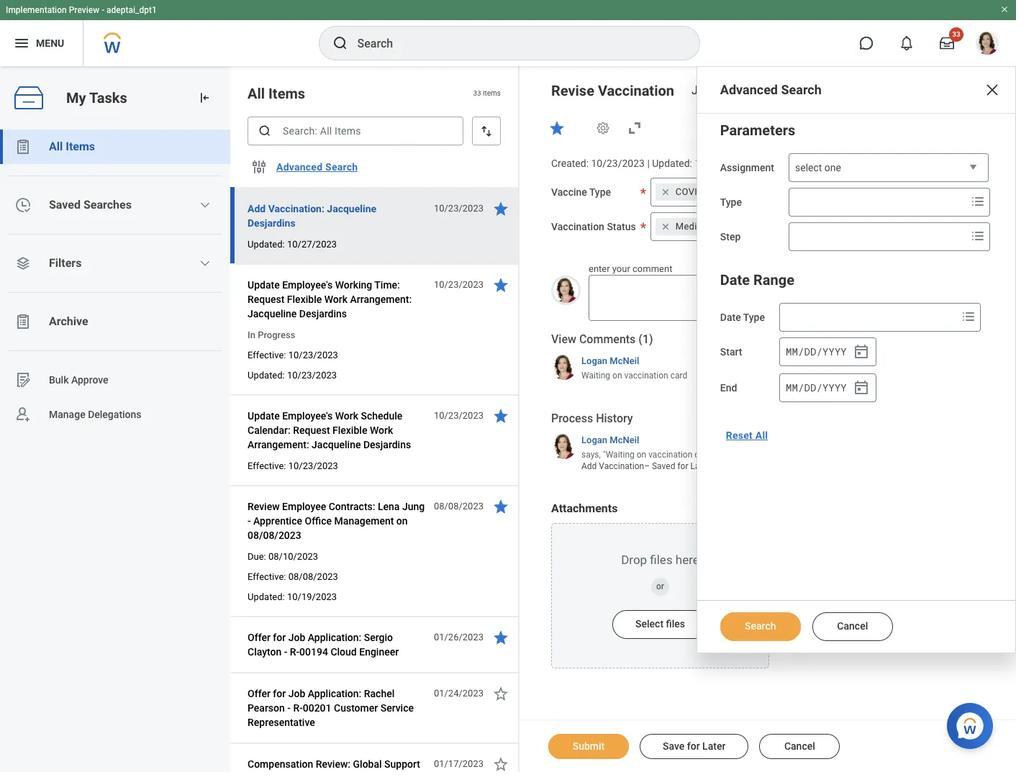 Task type: describe. For each thing, give the bounding box(es) containing it.
says, "waiting on vaccination card" add vaccination – saved for later
[[582, 450, 715, 472]]

employee
[[282, 501, 326, 513]]

user plus image
[[14, 406, 32, 423]]

week
[[733, 355, 753, 365]]

r- for 00201
[[293, 703, 303, 714]]

says,
[[582, 450, 601, 460]]

management
[[334, 515, 394, 527]]

bulk approve
[[49, 374, 108, 386]]

x image
[[984, 81, 1001, 99]]

process
[[551, 412, 593, 426]]

support
[[384, 759, 420, 770]]

flexible inside update employee's working time: request flexible work arrangement: jacqueline desjardins
[[287, 294, 322, 305]]

select one
[[795, 162, 841, 173]]

range
[[754, 271, 795, 289]]

vaccination inside says, "waiting on vaccination card" add vaccination – saved for later
[[649, 450, 693, 460]]

type inside parameters 'group'
[[720, 197, 742, 208]]

01/24/2023
[[434, 688, 484, 699]]

prompts image
[[831, 217, 849, 234]]

all items inside item list element
[[248, 85, 305, 102]]

2 vertical spatial 08/08/2023
[[288, 572, 338, 582]]

preview
[[69, 5, 99, 15]]

update for update employee's working time: request flexible work arrangement: jacqueline desjardins
[[248, 279, 280, 291]]

date type
[[720, 312, 765, 323]]

1 week ago
[[726, 355, 770, 365]]

bulk approve link
[[0, 363, 230, 397]]

update for update employee's work schedule calendar: request flexible work arrangement: jacqueline desjardins
[[248, 410, 280, 422]]

select one button
[[789, 153, 989, 183]]

in progress
[[248, 330, 295, 340]]

1 horizontal spatial search
[[745, 621, 776, 632]]

prompts image for vaccine type
[[831, 183, 849, 200]]

list containing all items
[[0, 130, 230, 432]]

start group
[[780, 338, 877, 366]]

medical
[[676, 221, 710, 232]]

medical exemption
[[676, 221, 759, 232]]

star image for effective: 10/23/2023
[[492, 407, 510, 425]]

attachments region
[[551, 502, 770, 669]]

enter your comment
[[589, 263, 673, 274]]

desjardins inside add vaccination: jacqueline desjardins
[[248, 217, 296, 229]]

my
[[66, 89, 86, 106]]

type for date type
[[743, 312, 765, 323]]

days
[[735, 435, 753, 445]]

employee's photo (logan mcneil) image
[[551, 276, 581, 305]]

all inside reset all button
[[756, 430, 768, 441]]

compensation review: global support button
[[248, 756, 426, 772]]

select
[[795, 162, 822, 173]]

mm / dd / yyyy for start
[[786, 345, 847, 358]]

my tasks element
[[0, 66, 230, 772]]

date range group
[[720, 269, 993, 404]]

effective: 08/08/2023
[[248, 572, 338, 582]]

work inside update employee's working time: request flexible work arrangement: jacqueline desjardins
[[324, 294, 348, 305]]

updated: 10/19/2023
[[248, 592, 337, 603]]

manage delegations
[[49, 409, 142, 420]]

type for vaccine type
[[590, 186, 611, 198]]

0 vertical spatial vaccination
[[624, 371, 668, 381]]

1 vertical spatial vaccination
[[551, 221, 605, 232]]

approve
[[71, 374, 108, 386]]

add vaccination: jacqueline desjardins button
[[248, 200, 426, 232]]

"waiting
[[603, 450, 635, 460]]

search inside item list element
[[325, 161, 358, 173]]

select files
[[636, 619, 685, 630]]

global
[[353, 759, 382, 770]]

offer for job application: rachel pearson ‎- r-00201 customer service representative
[[248, 688, 414, 728]]

2 horizontal spatial search
[[781, 82, 822, 97]]

x small image
[[658, 185, 673, 199]]

advanced search inside "dialog"
[[720, 82, 822, 97]]

implementation preview -   adeptai_dpt1
[[6, 5, 157, 15]]

logan mcneil button for history
[[582, 434, 639, 446]]

cancel button
[[813, 613, 893, 641]]

‎- for clayton
[[284, 646, 287, 658]]

application: for cloud
[[308, 632, 362, 644]]

desjardins up the parameters
[[750, 84, 804, 97]]

prompts image for type
[[970, 193, 987, 210]]

pearson
[[248, 703, 285, 714]]

job for 00201
[[288, 688, 305, 700]]

updated: for updated: 10/23/2023
[[248, 370, 285, 381]]

updated: 10/27/2023
[[248, 239, 337, 250]]

offer for offer for job application: rachel pearson ‎- r-00201 customer service representative
[[248, 688, 271, 700]]

add inside says, "waiting on vaccination card" add vaccination – saved for later
[[582, 462, 597, 472]]

inbox large image
[[940, 36, 955, 50]]

implementation preview -   adeptai_dpt1 banner
[[0, 0, 1016, 66]]

star image up created:
[[549, 119, 566, 137]]

0 vertical spatial on
[[613, 371, 622, 381]]

|
[[647, 158, 650, 169]]

mm for end
[[786, 381, 798, 394]]

my tasks
[[66, 89, 127, 106]]

for for offer for job application: rachel pearson ‎- r-00201 customer service representative
[[273, 688, 286, 700]]

calendar image
[[853, 343, 870, 361]]

parameters
[[720, 122, 796, 139]]

card"
[[695, 450, 715, 460]]

status
[[607, 221, 636, 232]]

one
[[825, 162, 841, 173]]

logan mcneil for history
[[582, 435, 639, 445]]

arrangement: inside update employee's work schedule calendar: request flexible work arrangement: jacqueline desjardins
[[248, 439, 309, 451]]

all inside item list element
[[248, 85, 265, 102]]

delegations
[[88, 409, 142, 420]]

mm / dd / yyyy for end
[[786, 381, 847, 394]]

01/26/2023
[[434, 632, 484, 643]]

desjardins inside update employee's work schedule calendar: request flexible work arrangement: jacqueline desjardins
[[363, 439, 411, 451]]

reset
[[726, 430, 753, 441]]

33
[[473, 89, 481, 97]]

profile logan mcneil element
[[967, 27, 1008, 59]]

jacqueline inside update employee's work schedule calendar: request flexible work arrangement: jacqueline desjardins
[[312, 439, 361, 451]]

arrangement: inside update employee's working time: request flexible work arrangement: jacqueline desjardins
[[350, 294, 412, 305]]

process history
[[551, 412, 633, 426]]

mcneil for history
[[610, 435, 639, 445]]

search image
[[258, 124, 272, 138]]

desjardins inside update employee's working time: request flexible work arrangement: jacqueline desjardins
[[299, 308, 347, 320]]

mm for start
[[786, 345, 798, 358]]

sergio
[[364, 632, 393, 644]]

clipboard image
[[14, 313, 32, 330]]

jung
[[402, 501, 425, 513]]

advanced inside button
[[276, 161, 323, 173]]

- inside review employee contracts: lena jung - apprentice office management on 08/08/2023
[[248, 515, 251, 527]]

for for offer for job application: sergio clayton ‎- r-00194 cloud engineer
[[273, 632, 286, 644]]

for inside says, "waiting on vaccination card" add vaccination – saved for later
[[678, 462, 689, 472]]

update employee's working time: request flexible work arrangement: jacqueline desjardins button
[[248, 276, 426, 322]]

cancel
[[837, 621, 868, 632]]

calendar:
[[248, 425, 291, 436]]

date for date range
[[720, 271, 750, 289]]

clipboard image
[[14, 138, 32, 155]]

later
[[691, 462, 710, 472]]

vaccination status
[[551, 221, 636, 232]]

attachments
[[551, 502, 618, 516]]

close environment banner image
[[1001, 5, 1009, 14]]

all items inside button
[[49, 140, 95, 153]]

advanced search button
[[271, 153, 364, 181]]

contracts:
[[329, 501, 375, 513]]

schedule
[[361, 410, 403, 422]]

history
[[596, 412, 633, 426]]

mcneil for comments
[[610, 355, 639, 366]]

end
[[720, 382, 737, 394]]

saved
[[652, 462, 676, 472]]

customer
[[334, 703, 378, 714]]

step
[[720, 231, 741, 243]]

0 vertical spatial 08/08/2023
[[434, 501, 484, 512]]

01/17/2023
[[434, 759, 484, 770]]

offer for job application: rachel pearson ‎- r-00201 customer service representative button
[[248, 685, 426, 731]]

r- for 00194
[[290, 646, 300, 658]]

adeptai_dpt1
[[107, 5, 157, 15]]

parameters group
[[720, 119, 993, 251]]

Date Type field
[[780, 304, 957, 330]]

manage delegations link
[[0, 397, 230, 432]]

update employee's working time: request flexible work arrangement: jacqueline desjardins
[[248, 279, 412, 320]]



Task type: vqa. For each thing, say whether or not it's contained in the screenshot.
second 'Employer' from the bottom of the page
no



Task type: locate. For each thing, give the bounding box(es) containing it.
vaccine
[[551, 186, 587, 198]]

tasks
[[89, 89, 127, 106]]

1 vertical spatial r-
[[293, 703, 303, 714]]

working
[[335, 279, 372, 291]]

1 vertical spatial job
[[288, 688, 305, 700]]

33 items
[[473, 89, 501, 97]]

ago inside process history region
[[755, 435, 770, 445]]

for inside offer for job application: rachel pearson ‎- r-00201 customer service representative
[[273, 688, 286, 700]]

1 vertical spatial employee's
[[282, 410, 333, 422]]

1 logan mcneil button from the top
[[582, 355, 639, 367]]

view comments (1)
[[551, 333, 653, 346]]

advanced search up vaccination:
[[276, 161, 358, 173]]

medical exemption, press delete to clear value. option
[[656, 218, 784, 235]]

10/27/2023 inside item list element
[[287, 239, 337, 250]]

office
[[305, 515, 332, 527]]

0 horizontal spatial on
[[397, 515, 408, 527]]

logan mcneil inside process history region
[[582, 435, 639, 445]]

search image
[[331, 35, 349, 52]]

1 mm from the top
[[786, 345, 798, 358]]

0 vertical spatial logan mcneil
[[582, 355, 639, 366]]

2 offer from the top
[[248, 688, 271, 700]]

prompts image for date type
[[960, 308, 978, 325]]

logan mcneil button up "waiting
[[582, 434, 639, 446]]

0 vertical spatial search
[[781, 82, 822, 97]]

job up 00201
[[288, 688, 305, 700]]

1 vertical spatial for
[[273, 632, 286, 644]]

enter
[[589, 263, 610, 274]]

0 vertical spatial items
[[269, 85, 305, 102]]

logan mcneil button inside process history region
[[582, 434, 639, 446]]

2 mm from the top
[[786, 381, 798, 394]]

advanced search inside button
[[276, 161, 358, 173]]

1 vertical spatial dd
[[804, 381, 817, 394]]

2 date from the top
[[720, 312, 741, 323]]

reset all
[[726, 430, 768, 441]]

type down date range
[[743, 312, 765, 323]]

2 horizontal spatial all
[[756, 430, 768, 441]]

star image for 01/24/2023
[[492, 685, 510, 703]]

end group
[[780, 374, 877, 402]]

mcneil inside process history region
[[610, 435, 639, 445]]

request up in progress
[[248, 294, 285, 305]]

0 vertical spatial vaccination
[[598, 82, 674, 99]]

waiting on vaccination card
[[582, 371, 688, 381]]

covid-19, press delete to clear value. option
[[656, 183, 724, 201]]

0 vertical spatial r-
[[290, 646, 300, 658]]

1 ago from the top
[[755, 355, 770, 365]]

1 job from the top
[[288, 632, 305, 644]]

request
[[248, 294, 285, 305], [293, 425, 330, 436]]

0 vertical spatial application:
[[308, 632, 362, 644]]

‎- for pearson
[[287, 703, 291, 714]]

logan mcneil button for comments
[[582, 355, 639, 367]]

2 job from the top
[[288, 688, 305, 700]]

advanced search
[[720, 82, 822, 97], [276, 161, 358, 173]]

mm / dd / yyyy inside end group
[[786, 381, 847, 394]]

work left schedule
[[335, 410, 358, 422]]

for left "later"
[[678, 462, 689, 472]]

update employee's work schedule calendar: request flexible work arrangement: jacqueline desjardins button
[[248, 407, 426, 454]]

on inside review employee contracts: lena jung - apprentice office management on 08/08/2023
[[397, 515, 408, 527]]

1 vertical spatial work
[[335, 410, 358, 422]]

application: inside offer for job application: rachel pearson ‎- r-00201 customer service representative
[[308, 688, 362, 700]]

0 vertical spatial date
[[720, 271, 750, 289]]

star image for 01/17/2023
[[492, 756, 510, 772]]

effective: down calendar: at the left bottom of the page
[[248, 461, 286, 472]]

dd up end group
[[804, 345, 817, 358]]

1 vertical spatial offer
[[248, 688, 271, 700]]

compensation
[[248, 759, 313, 770]]

on down the jung at the bottom of the page
[[397, 515, 408, 527]]

mcneil up "waiting
[[610, 435, 639, 445]]

0 vertical spatial logan mcneil button
[[582, 355, 639, 367]]

date range button
[[720, 271, 795, 289]]

‎- right clayton
[[284, 646, 287, 658]]

2 effective: 10/23/2023 from the top
[[248, 461, 338, 472]]

advanced search up the parameters
[[720, 82, 822, 97]]

employee's inside update employee's work schedule calendar: request flexible work arrangement: jacqueline desjardins
[[282, 410, 333, 422]]

effective: down in progress
[[248, 350, 286, 361]]

0 vertical spatial advanced
[[720, 82, 778, 97]]

mm
[[786, 345, 798, 358], [786, 381, 798, 394]]

request inside update employee's working time: request flexible work arrangement: jacqueline desjardins
[[248, 294, 285, 305]]

parameters button
[[720, 122, 796, 139]]

request inside update employee's work schedule calendar: request flexible work arrangement: jacqueline desjardins
[[293, 425, 330, 436]]

in
[[248, 330, 255, 340]]

action bar region
[[520, 720, 1016, 772]]

1 vertical spatial yyyy
[[823, 381, 847, 394]]

job for 00194
[[288, 632, 305, 644]]

dd
[[804, 345, 817, 358], [804, 381, 817, 394]]

created:
[[551, 158, 589, 169]]

0 vertical spatial 10/27/2023
[[695, 158, 749, 169]]

type right vaccine
[[590, 186, 611, 198]]

dd inside end group
[[804, 381, 817, 394]]

application: up cloud
[[308, 632, 362, 644]]

2 application: from the top
[[308, 688, 362, 700]]

for up pearson
[[273, 688, 286, 700]]

mm down start group
[[786, 381, 798, 394]]

desjardins down the working
[[299, 308, 347, 320]]

mm right the 1 week ago
[[786, 345, 798, 358]]

mcneil up waiting on vaccination card
[[610, 355, 639, 366]]

clayton
[[248, 646, 282, 658]]

2 ago from the top
[[755, 435, 770, 445]]

1 star image from the top
[[492, 200, 510, 217]]

offer up clayton
[[248, 632, 271, 644]]

1 vertical spatial -
[[248, 515, 251, 527]]

date range
[[720, 271, 795, 289]]

2 mcneil from the top
[[610, 435, 639, 445]]

2 logan mcneil button from the top
[[582, 434, 639, 446]]

prompts image for step
[[970, 227, 987, 245]]

for up clayton
[[273, 632, 286, 644]]

request right calendar: at the left bottom of the page
[[293, 425, 330, 436]]

created: 10/23/2023 | updated: 10/27/2023
[[551, 158, 749, 169]]

vaccination inside says, "waiting on vaccination card" add vaccination – saved for later
[[599, 462, 644, 472]]

ago for process history
[[755, 435, 770, 445]]

0 horizontal spatial advanced search
[[276, 161, 358, 173]]

logan for comments
[[582, 355, 608, 366]]

6 days ago
[[728, 435, 770, 445]]

arrangement: down calendar: at the left bottom of the page
[[248, 439, 309, 451]]

employee's for request
[[282, 410, 333, 422]]

1 horizontal spatial type
[[720, 197, 742, 208]]

0 horizontal spatial type
[[590, 186, 611, 198]]

0 vertical spatial effective:
[[248, 350, 286, 361]]

type inside date range group
[[743, 312, 765, 323]]

calendar image
[[853, 379, 870, 397]]

waiting
[[582, 371, 610, 381]]

ago for view comments (1)
[[755, 355, 770, 365]]

2 mm / dd / yyyy from the top
[[786, 381, 847, 394]]

dd inside start group
[[804, 345, 817, 358]]

job inside offer for job application: rachel pearson ‎- r-00201 customer service representative
[[288, 688, 305, 700]]

0 vertical spatial request
[[248, 294, 285, 305]]

effective: for review employee contracts: lena jung - apprentice office management on 08/08/2023
[[248, 572, 286, 582]]

logan for history
[[582, 435, 608, 445]]

employee's for flexible
[[282, 279, 333, 291]]

yyyy left calendar icon
[[823, 345, 847, 358]]

00201
[[303, 703, 332, 714]]

covid-19
[[676, 186, 718, 197]]

10/27/2023 down add vaccination: jacqueline desjardins
[[287, 239, 337, 250]]

jacqueline down advanced search button
[[327, 203, 377, 215]]

2 logan from the top
[[582, 435, 608, 445]]

Type field
[[790, 189, 967, 215]]

all items
[[248, 85, 305, 102], [49, 140, 95, 153]]

1 horizontal spatial -
[[248, 515, 251, 527]]

star image
[[549, 119, 566, 137], [492, 276, 510, 294], [492, 407, 510, 425], [492, 629, 510, 646]]

1 vertical spatial effective:
[[248, 461, 286, 472]]

‎- inside offer for job application: rachel pearson ‎- r-00201 customer service representative
[[287, 703, 291, 714]]

offer inside offer for job application: sergio clayton ‎- r-00194 cloud engineer
[[248, 632, 271, 644]]

r- up representative
[[293, 703, 303, 714]]

review
[[248, 501, 280, 513]]

vaccine type
[[551, 186, 611, 198]]

employee's
[[282, 279, 333, 291], [282, 410, 333, 422]]

mm / dd / yyyy up end group
[[786, 345, 847, 358]]

prompts image
[[831, 183, 849, 200], [970, 193, 987, 210], [970, 227, 987, 245], [960, 308, 978, 325]]

fullscreen image
[[626, 119, 644, 137]]

date up 'date type'
[[720, 271, 750, 289]]

on right waiting
[[613, 371, 622, 381]]

star image for due: 08/10/2023
[[492, 498, 510, 515]]

0 vertical spatial employee's
[[282, 279, 333, 291]]

1 horizontal spatial all
[[248, 85, 265, 102]]

select
[[636, 619, 664, 630]]

all items right clipboard icon
[[49, 140, 95, 153]]

updated: for updated: 10/27/2023
[[248, 239, 285, 250]]

0 vertical spatial work
[[324, 294, 348, 305]]

1 effective: from the top
[[248, 350, 286, 361]]

1 offer from the top
[[248, 632, 271, 644]]

offer for job application: sergio clayton ‎- r-00194 cloud engineer button
[[248, 629, 426, 661]]

1 employee's from the top
[[282, 279, 333, 291]]

0 vertical spatial dd
[[804, 345, 817, 358]]

covid-19 element
[[676, 186, 718, 199]]

jacqueline down schedule
[[312, 439, 361, 451]]

08/08/2023 right the jung at the bottom of the page
[[434, 501, 484, 512]]

1 application: from the top
[[308, 632, 362, 644]]

all up search image
[[248, 85, 265, 102]]

0 vertical spatial advanced search
[[720, 82, 822, 97]]

lena
[[378, 501, 400, 513]]

2 vertical spatial for
[[273, 688, 286, 700]]

yyyy inside end group
[[823, 381, 847, 394]]

configure image
[[251, 158, 268, 176]]

logan mcneil up "waiting
[[582, 435, 639, 445]]

-
[[102, 5, 104, 15], [248, 515, 251, 527]]

offer for job application: sergio clayton ‎- r-00194 cloud engineer
[[248, 632, 399, 658]]

progress
[[258, 330, 295, 340]]

mm inside end group
[[786, 381, 798, 394]]

0 vertical spatial mcneil
[[610, 355, 639, 366]]

dd for start
[[804, 345, 817, 358]]

1 yyyy from the top
[[823, 345, 847, 358]]

3 effective: from the top
[[248, 572, 286, 582]]

logan mcneil for comments
[[582, 355, 639, 366]]

enter your comment text field
[[589, 275, 790, 321]]

employee's inside update employee's working time: request flexible work arrangement: jacqueline desjardins
[[282, 279, 333, 291]]

job
[[288, 632, 305, 644], [288, 688, 305, 700]]

1 vertical spatial ‎-
[[287, 703, 291, 714]]

1 effective: 10/23/2023 from the top
[[248, 350, 338, 361]]

items inside button
[[66, 140, 95, 153]]

representative
[[248, 717, 315, 728]]

1 vertical spatial on
[[637, 450, 647, 460]]

select files button
[[613, 611, 708, 639]]

date up start
[[720, 312, 741, 323]]

due: 08/10/2023
[[248, 551, 318, 562]]

updated: down vaccination:
[[248, 239, 285, 250]]

on
[[613, 371, 622, 381], [637, 450, 647, 460], [397, 515, 408, 527]]

1 horizontal spatial flexible
[[333, 425, 367, 436]]

vaccination up saved
[[649, 450, 693, 460]]

advanced search dialog
[[697, 66, 1016, 654]]

1 vertical spatial advanced
[[276, 161, 323, 173]]

r- inside offer for job application: rachel pearson ‎- r-00201 customer service representative
[[293, 703, 303, 714]]

items
[[269, 85, 305, 102], [66, 140, 95, 153]]

for inside offer for job application: sergio clayton ‎- r-00194 cloud engineer
[[273, 632, 286, 644]]

due:
[[248, 551, 266, 562]]

effective:
[[248, 350, 286, 361], [248, 461, 286, 472], [248, 572, 286, 582]]

1 vertical spatial flexible
[[333, 425, 367, 436]]

employee's down updated: 10/27/2023
[[282, 279, 333, 291]]

updated: down 'effective: 08/08/2023'
[[248, 592, 285, 603]]

dd down start group
[[804, 381, 817, 394]]

1 horizontal spatial items
[[269, 85, 305, 102]]

comment
[[633, 263, 673, 274]]

work
[[324, 294, 348, 305], [335, 410, 358, 422], [370, 425, 393, 436]]

dd for end
[[804, 381, 817, 394]]

job inside offer for job application: sergio clayton ‎- r-00194 cloud engineer
[[288, 632, 305, 644]]

advanced inside "dialog"
[[720, 82, 778, 97]]

notifications large image
[[900, 36, 914, 50]]

0 horizontal spatial -
[[102, 5, 104, 15]]

1 vertical spatial arrangement:
[[248, 439, 309, 451]]

2 vertical spatial search
[[745, 621, 776, 632]]

1 vertical spatial date
[[720, 312, 741, 323]]

2 logan mcneil from the top
[[582, 435, 639, 445]]

2 vertical spatial vaccination
[[599, 462, 644, 472]]

flexible inside update employee's work schedule calendar: request flexible work arrangement: jacqueline desjardins
[[333, 425, 367, 436]]

1 vertical spatial effective: 10/23/2023
[[248, 461, 338, 472]]

2 vertical spatial work
[[370, 425, 393, 436]]

reset all button
[[720, 421, 774, 450]]

0 vertical spatial arrangement:
[[350, 294, 412, 305]]

0 horizontal spatial add
[[248, 203, 266, 215]]

1 vertical spatial search
[[325, 161, 358, 173]]

1 horizontal spatial request
[[293, 425, 330, 436]]

2 vertical spatial all
[[756, 430, 768, 441]]

arrangement: down 'time:'
[[350, 294, 412, 305]]

1 mcneil from the top
[[610, 355, 639, 366]]

Step field
[[790, 224, 967, 250]]

advanced up the parameters
[[720, 82, 778, 97]]

2 dd from the top
[[804, 381, 817, 394]]

0 vertical spatial for
[[678, 462, 689, 472]]

all items button
[[0, 130, 230, 164]]

1 mm / dd / yyyy from the top
[[786, 345, 847, 358]]

1 logan from the top
[[582, 355, 608, 366]]

mm / dd / yyyy inside start group
[[786, 345, 847, 358]]

1 vertical spatial 08/08/2023
[[248, 530, 301, 541]]

‎- up representative
[[287, 703, 291, 714]]

vaccination
[[598, 82, 674, 99], [551, 221, 605, 232], [599, 462, 644, 472]]

rename image
[[14, 371, 32, 389]]

1 vertical spatial logan mcneil
[[582, 435, 639, 445]]

yyyy left calendar image
[[823, 381, 847, 394]]

00194
[[300, 646, 328, 658]]

0 horizontal spatial flexible
[[287, 294, 322, 305]]

0 horizontal spatial all
[[49, 140, 63, 153]]

- down review
[[248, 515, 251, 527]]

logan mcneil button up waiting
[[582, 355, 639, 367]]

on inside says, "waiting on vaccination card" add vaccination – saved for later
[[637, 450, 647, 460]]

10/27/2023 up 19
[[695, 158, 749, 169]]

add inside add vaccination: jacqueline desjardins
[[248, 203, 266, 215]]

0 vertical spatial mm / dd / yyyy
[[786, 345, 847, 358]]

effective: down due:
[[248, 572, 286, 582]]

items down my
[[66, 140, 95, 153]]

job up 00194
[[288, 632, 305, 644]]

1 vertical spatial vaccination
[[649, 450, 693, 460]]

bulk
[[49, 374, 69, 386]]

star image left 'employee's photo (logan mcneil)'
[[492, 276, 510, 294]]

1 vertical spatial logan mcneil button
[[582, 434, 639, 446]]

0 vertical spatial ago
[[755, 355, 770, 365]]

08/08/2023 down apprentice
[[248, 530, 301, 541]]

view
[[551, 333, 577, 346]]

jacqueline up the parameters
[[692, 84, 747, 97]]

r- right clayton
[[290, 646, 300, 658]]

1 update from the top
[[248, 279, 280, 291]]

yyyy
[[823, 345, 847, 358], [823, 381, 847, 394]]

0 vertical spatial job
[[288, 632, 305, 644]]

1 horizontal spatial on
[[613, 371, 622, 381]]

transformation import image
[[197, 91, 212, 105]]

archive
[[49, 315, 88, 328]]

mm inside start group
[[786, 345, 798, 358]]

0 horizontal spatial 10/27/2023
[[287, 239, 337, 250]]

card
[[671, 371, 688, 381]]

2 vertical spatial on
[[397, 515, 408, 527]]

update inside update employee's working time: request flexible work arrangement: jacqueline desjardins
[[248, 279, 280, 291]]

offer for offer for job application: sergio clayton ‎- r-00194 cloud engineer
[[248, 632, 271, 644]]

application: up 00201
[[308, 688, 362, 700]]

flexible down schedule
[[333, 425, 367, 436]]

item list element
[[230, 66, 520, 772]]

items up search image
[[269, 85, 305, 102]]

desjardins
[[750, 84, 804, 97], [248, 217, 296, 229], [299, 308, 347, 320], [363, 439, 411, 451]]

comments
[[579, 333, 636, 346]]

1 vertical spatial all items
[[49, 140, 95, 153]]

0 vertical spatial yyyy
[[823, 345, 847, 358]]

review employee contracts: lena jung - apprentice office management on 08/08/2023
[[248, 501, 425, 541]]

updated: down in progress
[[248, 370, 285, 381]]

2 vertical spatial effective:
[[248, 572, 286, 582]]

effective: 10/23/2023 up updated: 10/23/2023
[[248, 350, 338, 361]]

items inside item list element
[[269, 85, 305, 102]]

service
[[381, 703, 414, 714]]

employee's up calendar: at the left bottom of the page
[[282, 410, 333, 422]]

advanced right configure icon on the top left
[[276, 161, 323, 173]]

all inside 'all items' button
[[49, 140, 63, 153]]

1 horizontal spatial all items
[[248, 85, 305, 102]]

add down says, on the right bottom of the page
[[582, 462, 597, 472]]

10/19/2023
[[287, 592, 337, 603]]

work down schedule
[[370, 425, 393, 436]]

logan inside process history region
[[582, 435, 608, 445]]

0 horizontal spatial items
[[66, 140, 95, 153]]

updated: right |
[[652, 158, 693, 169]]

0 vertical spatial mm
[[786, 345, 798, 358]]

vaccination
[[624, 371, 668, 381], [649, 450, 693, 460]]

ago right "days"
[[755, 435, 770, 445]]

update employee's work schedule calendar: request flexible work arrangement: jacqueline desjardins
[[248, 410, 411, 451]]

2 horizontal spatial type
[[743, 312, 765, 323]]

star image for updated: 10/27/2023
[[492, 200, 510, 217]]

medical exemption element
[[676, 220, 759, 233]]

mm / dd / yyyy down start group
[[786, 381, 847, 394]]

all items up search image
[[248, 85, 305, 102]]

2 yyyy from the top
[[823, 381, 847, 394]]

update inside update employee's work schedule calendar: request flexible work arrangement: jacqueline desjardins
[[248, 410, 280, 422]]

covid-
[[676, 186, 707, 197]]

1 logan mcneil from the top
[[582, 355, 639, 366]]

jacqueline desjardins element
[[692, 84, 813, 97]]

0 horizontal spatial all items
[[49, 140, 95, 153]]

logan mcneil up waiting
[[582, 355, 639, 366]]

08/08/2023 up 10/19/2023
[[288, 572, 338, 582]]

jacqueline up in progress
[[248, 308, 297, 320]]

add left vaccination:
[[248, 203, 266, 215]]

vaccination down "waiting
[[599, 462, 644, 472]]

yyyy for end
[[823, 381, 847, 394]]

- right the preview
[[102, 5, 104, 15]]

process history region
[[551, 411, 770, 477]]

- inside banner
[[102, 5, 104, 15]]

archive button
[[0, 304, 230, 339]]

1 horizontal spatial advanced
[[720, 82, 778, 97]]

date for date type
[[720, 312, 741, 323]]

yyyy for start
[[823, 345, 847, 358]]

1 vertical spatial mm
[[786, 381, 798, 394]]

3 star image from the top
[[492, 685, 510, 703]]

star image
[[492, 200, 510, 217], [492, 498, 510, 515], [492, 685, 510, 703], [492, 756, 510, 772]]

vaccination left card
[[624, 371, 668, 381]]

(1)
[[639, 333, 653, 346]]

0 vertical spatial all items
[[248, 85, 305, 102]]

list
[[0, 130, 230, 432]]

compensation review: global support
[[248, 759, 420, 772]]

2 star image from the top
[[492, 498, 510, 515]]

yyyy inside start group
[[823, 345, 847, 358]]

0 horizontal spatial search
[[325, 161, 358, 173]]

1 horizontal spatial 10/27/2023
[[695, 158, 749, 169]]

2 employee's from the top
[[282, 410, 333, 422]]

08/08/2023 inside review employee contracts: lena jung - apprentice office management on 08/08/2023
[[248, 530, 301, 541]]

logan up says, on the right bottom of the page
[[582, 435, 608, 445]]

type
[[590, 186, 611, 198], [720, 197, 742, 208], [743, 312, 765, 323]]

1 dd from the top
[[804, 345, 817, 358]]

ago right the week
[[755, 355, 770, 365]]

desjardins down schedule
[[363, 439, 411, 451]]

19
[[707, 186, 718, 197]]

vaccination up fullscreen icon on the right of page
[[598, 82, 674, 99]]

1 date from the top
[[720, 271, 750, 289]]

flexible up 'progress' on the left top
[[287, 294, 322, 305]]

star image left 'process'
[[492, 407, 510, 425]]

type right 19
[[720, 197, 742, 208]]

items
[[483, 89, 501, 97]]

star image for 01/26/2023
[[492, 629, 510, 646]]

revise vaccination
[[551, 82, 674, 99]]

star image for in progress
[[492, 276, 510, 294]]

mcneil
[[610, 355, 639, 366], [610, 435, 639, 445]]

2 effective: from the top
[[248, 461, 286, 472]]

1 horizontal spatial add
[[582, 462, 597, 472]]

desjardins down vaccination:
[[248, 217, 296, 229]]

1 vertical spatial logan
[[582, 435, 608, 445]]

application: for customer
[[308, 688, 362, 700]]

vaccination down vaccine type
[[551, 221, 605, 232]]

update down updated: 10/27/2023
[[248, 279, 280, 291]]

x small image
[[658, 219, 673, 234]]

0 vertical spatial update
[[248, 279, 280, 291]]

offer up pearson
[[248, 688, 271, 700]]

0 vertical spatial flexible
[[287, 294, 322, 305]]

offer inside offer for job application: rachel pearson ‎- r-00201 customer service representative
[[248, 688, 271, 700]]

jacqueline inside update employee's working time: request flexible work arrangement: jacqueline desjardins
[[248, 308, 297, 320]]

offer
[[248, 632, 271, 644], [248, 688, 271, 700]]

0 horizontal spatial advanced
[[276, 161, 323, 173]]

0 vertical spatial effective: 10/23/2023
[[248, 350, 338, 361]]

effective: 10/23/2023 up employee
[[248, 461, 338, 472]]

update up calendar: at the left bottom of the page
[[248, 410, 280, 422]]

on up –
[[637, 450, 647, 460]]

1 horizontal spatial arrangement:
[[350, 294, 412, 305]]

star image right 01/26/2023
[[492, 629, 510, 646]]

0 vertical spatial -
[[102, 5, 104, 15]]

all right "days"
[[756, 430, 768, 441]]

effective: for update employee's working time: request flexible work arrangement: jacqueline desjardins
[[248, 350, 286, 361]]

1 vertical spatial application:
[[308, 688, 362, 700]]

2 update from the top
[[248, 410, 280, 422]]

updated: for updated: 10/19/2023
[[248, 592, 285, 603]]

1 vertical spatial mm / dd / yyyy
[[786, 381, 847, 394]]

application: inside offer for job application: sergio clayton ‎- r-00194 cloud engineer
[[308, 632, 362, 644]]

assignment
[[720, 162, 775, 173]]

4 star image from the top
[[492, 756, 510, 772]]

all right clipboard icon
[[49, 140, 63, 153]]

logan up waiting
[[582, 355, 608, 366]]

jacqueline inside add vaccination: jacqueline desjardins
[[327, 203, 377, 215]]

0 vertical spatial all
[[248, 85, 265, 102]]

work down the working
[[324, 294, 348, 305]]

add vaccination: jacqueline desjardins
[[248, 203, 377, 229]]

logan
[[582, 355, 608, 366], [582, 435, 608, 445]]

1 vertical spatial 10/27/2023
[[287, 239, 337, 250]]

2 horizontal spatial on
[[637, 450, 647, 460]]

1 vertical spatial advanced search
[[276, 161, 358, 173]]

r- inside offer for job application: sergio clayton ‎- r-00194 cloud engineer
[[290, 646, 300, 658]]

1 vertical spatial mcneil
[[610, 435, 639, 445]]

‎- inside offer for job application: sergio clayton ‎- r-00194 cloud engineer
[[284, 646, 287, 658]]



